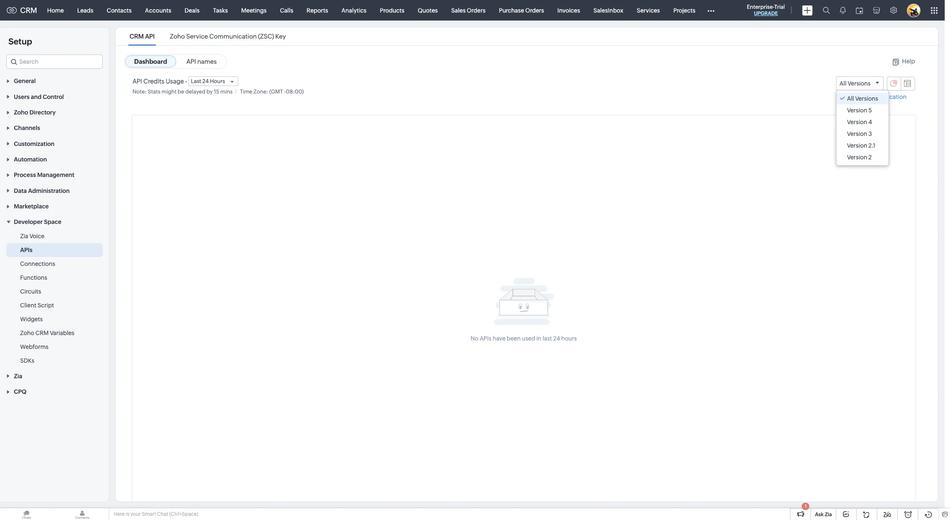 Task type: describe. For each thing, give the bounding box(es) containing it.
upgrade
[[754, 10, 778, 16]]

client
[[20, 302, 36, 309]]

notification
[[875, 94, 907, 100]]

functions link
[[20, 274, 47, 282]]

zia button
[[0, 368, 109, 384]]

projects link
[[667, 0, 703, 20]]

data administration button
[[0, 183, 109, 198]]

zia voice
[[20, 233, 44, 240]]

analytics link
[[335, 0, 373, 20]]

version for version 3
[[848, 131, 868, 137]]

calls
[[280, 7, 293, 14]]

used
[[522, 335, 536, 342]]

automation button
[[0, 151, 109, 167]]

hours
[[210, 78, 225, 84]]

developer space region
[[0, 230, 109, 368]]

users and control
[[14, 93, 64, 100]]

sdks link
[[20, 357, 34, 365]]

space
[[44, 219, 61, 226]]

api for api credits usage - last 24 hours
[[133, 78, 142, 85]]

(zsc)
[[258, 33, 274, 40]]

apis inside developer space region
[[20, 247, 32, 254]]

circuits link
[[20, 288, 41, 296]]

analytics
[[342, 7, 367, 14]]

mins
[[220, 89, 233, 95]]

deals
[[185, 7, 200, 14]]

channels
[[14, 125, 40, 131]]

orders for sales orders
[[467, 7, 486, 14]]

3
[[869, 131, 873, 137]]

have
[[493, 335, 506, 342]]

note: stats might be delayed by 15 mins
[[133, 89, 233, 95]]

tasks link
[[206, 0, 235, 20]]

enterprise-
[[747, 4, 775, 10]]

credits
[[143, 78, 165, 85]]

sales orders link
[[445, 0, 493, 20]]

meetings link
[[235, 0, 273, 20]]

connections link
[[20, 260, 55, 268]]

general button
[[0, 73, 109, 89]]

home link
[[41, 0, 71, 20]]

developer space
[[14, 219, 61, 226]]

time zone: (gmt -08:00)
[[240, 89, 304, 95]]

zoho service communication (zsc) key
[[170, 33, 286, 40]]

version for version 5
[[848, 107, 868, 114]]

configure notification
[[846, 94, 907, 100]]

contacts
[[107, 7, 132, 14]]

in
[[537, 335, 542, 342]]

meetings
[[241, 7, 267, 14]]

purchase orders link
[[493, 0, 551, 20]]

channels button
[[0, 120, 109, 136]]

contacts link
[[100, 0, 138, 20]]

is
[[126, 512, 129, 517]]

developer space button
[[0, 214, 109, 230]]

sales orders
[[451, 7, 486, 14]]

developer
[[14, 219, 43, 226]]

quotes
[[418, 7, 438, 14]]

help
[[903, 58, 916, 65]]

versions inside field
[[848, 80, 871, 87]]

Other Modules field
[[703, 4, 721, 17]]

all versions inside field
[[840, 80, 871, 87]]

zone:
[[254, 89, 268, 95]]

zoho directory
[[14, 109, 56, 116]]

by
[[207, 89, 213, 95]]

all inside field
[[840, 80, 847, 87]]

5
[[869, 107, 872, 114]]

1
[[805, 504, 807, 509]]

invoices
[[558, 7, 580, 14]]

4
[[869, 119, 873, 126]]

accounts link
[[138, 0, 178, 20]]

(gmt
[[270, 89, 283, 95]]

1 vertical spatial versions
[[856, 95, 879, 102]]

process
[[14, 172, 36, 179]]

leads
[[77, 7, 93, 14]]

widgets
[[20, 316, 43, 323]]

version 3
[[848, 131, 873, 137]]

- for (gmt
[[284, 89, 286, 95]]

widgets link
[[20, 315, 43, 324]]

calls link
[[273, 0, 300, 20]]

quotes link
[[411, 0, 445, 20]]

1 vertical spatial all
[[848, 95, 855, 102]]

crm link
[[7, 6, 37, 15]]

control
[[43, 93, 64, 100]]

process management
[[14, 172, 74, 179]]

trial
[[775, 4, 786, 10]]

leads link
[[71, 0, 100, 20]]

contacts image
[[56, 509, 109, 520]]

All Versions field
[[837, 76, 884, 91]]

calendar image
[[856, 7, 864, 14]]

profile image
[[908, 4, 921, 17]]

process management button
[[0, 167, 109, 183]]

client script link
[[20, 301, 54, 310]]

orders for purchase orders
[[526, 7, 544, 14]]

15
[[214, 89, 219, 95]]

1 vertical spatial 24
[[554, 335, 560, 342]]

ask
[[815, 512, 824, 518]]

zoho for zoho directory
[[14, 109, 28, 116]]



Task type: locate. For each thing, give the bounding box(es) containing it.
projects
[[674, 7, 696, 14]]

cpq
[[14, 389, 26, 395]]

crm for crm
[[20, 6, 37, 15]]

apis down the zia voice
[[20, 247, 32, 254]]

customization
[[14, 140, 55, 147]]

invoices link
[[551, 0, 587, 20]]

marketplace
[[14, 203, 49, 210]]

salesinbox
[[594, 7, 624, 14]]

services
[[637, 7, 660, 14]]

0 vertical spatial apis
[[20, 247, 32, 254]]

crm api link
[[128, 33, 156, 40]]

and
[[31, 93, 42, 100]]

version 5
[[848, 107, 872, 114]]

zoho crm variables
[[20, 330, 74, 337]]

1 vertical spatial apis
[[480, 335, 492, 342]]

usage
[[166, 78, 184, 85]]

users and control button
[[0, 89, 109, 104]]

all versions
[[840, 80, 871, 87], [848, 95, 879, 102]]

key
[[275, 33, 286, 40]]

configure
[[846, 94, 874, 100]]

note:
[[133, 89, 147, 95]]

2 vertical spatial crm
[[35, 330, 49, 337]]

1 horizontal spatial orders
[[526, 7, 544, 14]]

crm
[[20, 6, 37, 15], [130, 33, 144, 40], [35, 330, 49, 337]]

1 vertical spatial zoho
[[14, 109, 28, 116]]

5 version from the top
[[848, 154, 868, 161]]

0 vertical spatial crm
[[20, 6, 37, 15]]

webforms link
[[20, 343, 49, 351]]

None field
[[6, 55, 103, 69]]

- for usage
[[185, 78, 187, 85]]

(ctrl+space)
[[169, 512, 198, 517]]

here is your smart chat (ctrl+space)
[[114, 512, 198, 517]]

crm up dashboard link
[[130, 33, 144, 40]]

1 version from the top
[[848, 107, 868, 114]]

zia
[[20, 233, 28, 240], [14, 373, 22, 380], [825, 512, 833, 518]]

version up version 4
[[848, 107, 868, 114]]

create menu image
[[803, 5, 813, 15]]

crm left home
[[20, 6, 37, 15]]

1 horizontal spatial api
[[145, 33, 155, 40]]

api up note: on the top
[[133, 78, 142, 85]]

apis link
[[20, 246, 32, 254]]

1 horizontal spatial 24
[[554, 335, 560, 342]]

2 horizontal spatial api
[[187, 58, 196, 65]]

zoho down users
[[14, 109, 28, 116]]

0 vertical spatial api
[[145, 33, 155, 40]]

crm inside list
[[130, 33, 144, 40]]

2 vertical spatial api
[[133, 78, 142, 85]]

api names
[[187, 58, 217, 65]]

1 vertical spatial all versions
[[848, 95, 879, 102]]

api credits usage - last 24 hours
[[133, 78, 225, 85]]

zia inside dropdown button
[[14, 373, 22, 380]]

apis
[[20, 247, 32, 254], [480, 335, 492, 342]]

versions up 5
[[856, 95, 879, 102]]

1 horizontal spatial all
[[848, 95, 855, 102]]

version down version 4
[[848, 131, 868, 137]]

- right (gmt
[[284, 89, 286, 95]]

2
[[869, 154, 872, 161]]

zia for zia voice
[[20, 233, 28, 240]]

0 horizontal spatial 24
[[202, 78, 209, 84]]

version for version 4
[[848, 119, 868, 126]]

zoho down widgets
[[20, 330, 34, 337]]

purchase
[[499, 7, 524, 14]]

accounts
[[145, 7, 171, 14]]

list
[[122, 27, 294, 45]]

0 vertical spatial 24
[[202, 78, 209, 84]]

zoho for zoho service communication (zsc) key
[[170, 33, 185, 40]]

-
[[185, 78, 187, 85], [284, 89, 286, 95]]

Search text field
[[7, 55, 102, 68]]

zoho inside list
[[170, 33, 185, 40]]

all versions up version 5
[[848, 95, 879, 102]]

zia for zia
[[14, 373, 22, 380]]

24 right last
[[554, 335, 560, 342]]

version up version 2 on the top right of page
[[848, 142, 868, 149]]

0 vertical spatial all
[[840, 80, 847, 87]]

08:00)
[[286, 89, 304, 95]]

api inside api names link
[[187, 58, 196, 65]]

create menu element
[[798, 0, 818, 20]]

versions up configure on the right of the page
[[848, 80, 871, 87]]

api left names
[[187, 58, 196, 65]]

setup
[[8, 37, 32, 46]]

zia right ask
[[825, 512, 833, 518]]

circuits
[[20, 288, 41, 295]]

zoho inside dropdown button
[[14, 109, 28, 116]]

0 horizontal spatial apis
[[20, 247, 32, 254]]

client script
[[20, 302, 54, 309]]

zia up the cpq
[[14, 373, 22, 380]]

orders right purchase
[[526, 7, 544, 14]]

all
[[840, 80, 847, 87], [848, 95, 855, 102]]

list containing crm api
[[122, 27, 294, 45]]

orders right sales
[[467, 7, 486, 14]]

0 horizontal spatial api
[[133, 78, 142, 85]]

zia left voice
[[20, 233, 28, 240]]

2 vertical spatial zia
[[825, 512, 833, 518]]

cpq button
[[0, 384, 109, 400]]

profile element
[[903, 0, 926, 20]]

sdks
[[20, 358, 34, 364]]

ask zia
[[815, 512, 833, 518]]

names
[[197, 58, 217, 65]]

search element
[[818, 0, 835, 21]]

crm api
[[130, 33, 155, 40]]

tree
[[837, 91, 889, 165]]

all up version 5
[[848, 95, 855, 102]]

zoho left service
[[170, 33, 185, 40]]

version
[[848, 107, 868, 114], [848, 119, 868, 126], [848, 131, 868, 137], [848, 142, 868, 149], [848, 154, 868, 161]]

0 horizontal spatial all
[[840, 80, 847, 87]]

orders
[[467, 7, 486, 14], [526, 7, 544, 14]]

0 horizontal spatial orders
[[467, 7, 486, 14]]

api inside list
[[145, 33, 155, 40]]

24 inside api credits usage - last 24 hours
[[202, 78, 209, 84]]

your
[[131, 512, 141, 517]]

version 4
[[848, 119, 873, 126]]

products
[[380, 7, 405, 14]]

0 vertical spatial all versions
[[840, 80, 871, 87]]

0 horizontal spatial -
[[185, 78, 187, 85]]

tree containing all versions
[[837, 91, 889, 165]]

no
[[471, 335, 479, 342]]

time
[[240, 89, 253, 95]]

0 vertical spatial -
[[185, 78, 187, 85]]

zoho directory button
[[0, 104, 109, 120]]

zia inside developer space region
[[20, 233, 28, 240]]

webforms
[[20, 344, 49, 351]]

reports link
[[300, 0, 335, 20]]

apis right no
[[480, 335, 492, 342]]

version down version 5
[[848, 119, 868, 126]]

zoho for zoho crm variables
[[20, 330, 34, 337]]

1 orders from the left
[[467, 7, 486, 14]]

0 vertical spatial zia
[[20, 233, 28, 240]]

api
[[145, 33, 155, 40], [187, 58, 196, 65], [133, 78, 142, 85]]

1 vertical spatial api
[[187, 58, 196, 65]]

0 vertical spatial zoho
[[170, 33, 185, 40]]

chat
[[157, 512, 168, 517]]

zoho
[[170, 33, 185, 40], [14, 109, 28, 116], [20, 330, 34, 337]]

1 horizontal spatial -
[[284, 89, 286, 95]]

tasks
[[213, 7, 228, 14]]

zoho inside 'link'
[[20, 330, 34, 337]]

search image
[[823, 7, 830, 14]]

4 version from the top
[[848, 142, 868, 149]]

2 orders from the left
[[526, 7, 544, 14]]

api for api names
[[187, 58, 196, 65]]

version down version 2.1
[[848, 154, 868, 161]]

crm inside 'link'
[[35, 330, 49, 337]]

services link
[[630, 0, 667, 20]]

service
[[186, 33, 208, 40]]

versions
[[848, 80, 871, 87], [856, 95, 879, 102]]

no apis have been used in last 24 hours
[[471, 335, 577, 342]]

all up configure on the right of the page
[[840, 80, 847, 87]]

functions
[[20, 275, 47, 281]]

3 version from the top
[[848, 131, 868, 137]]

1 vertical spatial zia
[[14, 373, 22, 380]]

- left the last
[[185, 78, 187, 85]]

zoho crm variables link
[[20, 329, 74, 338]]

0 vertical spatial versions
[[848, 80, 871, 87]]

1 vertical spatial crm
[[130, 33, 144, 40]]

signals element
[[835, 0, 851, 21]]

signals image
[[840, 7, 846, 14]]

here
[[114, 512, 125, 517]]

crm up webforms
[[35, 330, 49, 337]]

hours
[[562, 335, 577, 342]]

variables
[[50, 330, 74, 337]]

1 vertical spatial -
[[284, 89, 286, 95]]

crm for crm api
[[130, 33, 144, 40]]

2 version from the top
[[848, 119, 868, 126]]

all versions up configure on the right of the page
[[840, 80, 871, 87]]

chats image
[[0, 509, 53, 520]]

salesinbox link
[[587, 0, 630, 20]]

24 right the last
[[202, 78, 209, 84]]

version for version 2
[[848, 154, 868, 161]]

zoho service communication (zsc) key link
[[169, 33, 287, 40]]

connections
[[20, 261, 55, 267]]

deals link
[[178, 0, 206, 20]]

enterprise-trial upgrade
[[747, 4, 786, 16]]

2 vertical spatial zoho
[[20, 330, 34, 337]]

version for version 2.1
[[848, 142, 868, 149]]

might
[[162, 89, 177, 95]]

2.1
[[869, 142, 876, 149]]

last
[[543, 335, 552, 342]]

automation
[[14, 156, 47, 163]]

api up dashboard
[[145, 33, 155, 40]]

1 horizontal spatial apis
[[480, 335, 492, 342]]



Task type: vqa. For each thing, say whether or not it's contained in the screenshot.
All Versions in field
yes



